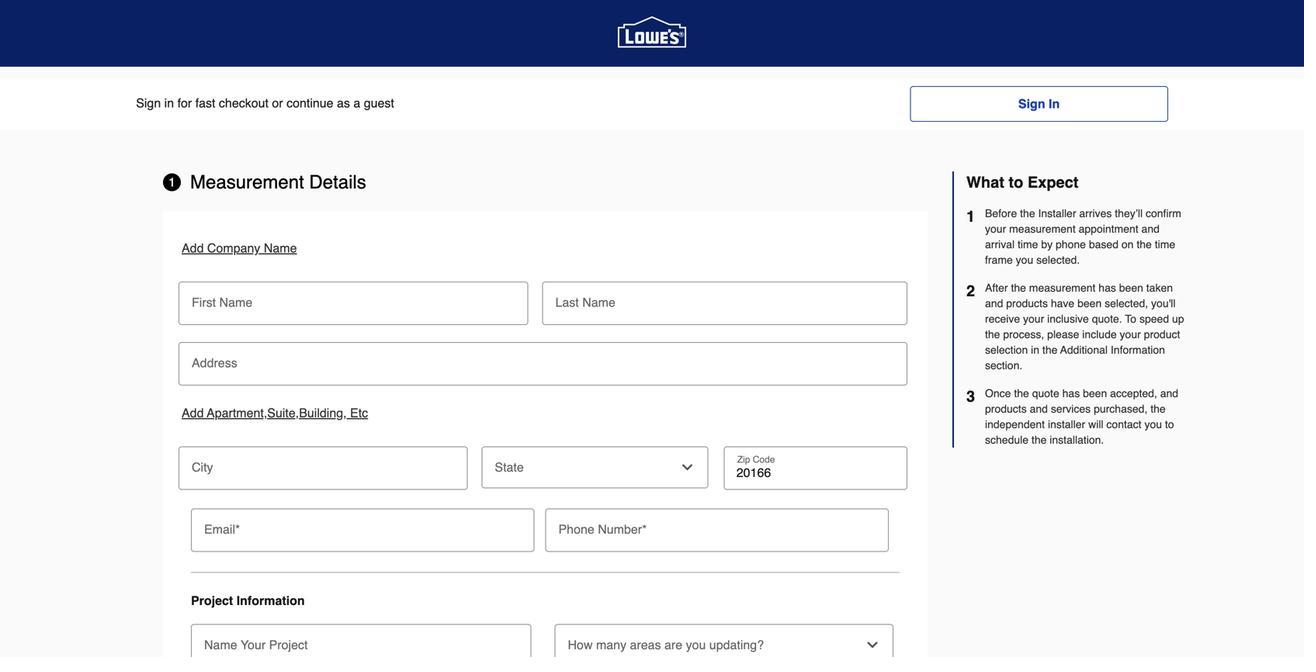 Task type: locate. For each thing, give the bounding box(es) containing it.
has inside after the measurement has been taken and products have been selected, you'll receive your inclusive quote. to speed up the process, please include your product selection in the additional information section.
[[1099, 282, 1116, 294]]

you right the frame
[[1016, 254, 1034, 266]]

measurement up by
[[1010, 223, 1076, 235]]

in
[[1049, 97, 1060, 111]]

products inside once the quote has been accepted, and products and services purchased, the independent installer will contact you to schedule the installation.
[[985, 403, 1027, 415]]

your up process,
[[1023, 313, 1045, 325]]

and down confirm
[[1142, 223, 1160, 235]]

appointment
[[1079, 223, 1139, 235]]

1 horizontal spatial to
[[1165, 419, 1175, 431]]

measurement details
[[190, 172, 366, 193]]

add
[[182, 241, 204, 255], [182, 406, 204, 420]]

0 vertical spatial add
[[182, 241, 204, 255]]

the down please
[[1043, 344, 1058, 356]]

0 vertical spatial been
[[1120, 282, 1144, 294]]

been up selected,
[[1120, 282, 1144, 294]]

0 vertical spatial 1
[[169, 175, 175, 189]]

0 vertical spatial to
[[1009, 174, 1024, 191]]

1
[[169, 175, 175, 189], [967, 208, 975, 226]]

the down 'receive' at the right of page
[[985, 328, 1000, 341]]

1 vertical spatial information
[[237, 594, 305, 608]]

the
[[1020, 207, 1036, 220], [1137, 238, 1152, 251], [1011, 282, 1026, 294], [985, 328, 1000, 341], [1043, 344, 1058, 356], [1014, 387, 1029, 400], [1151, 403, 1166, 415], [1032, 434, 1047, 446]]

0 vertical spatial in
[[164, 96, 174, 110]]

1 left before
[[967, 208, 975, 226]]

1 vertical spatial has
[[1063, 387, 1080, 400]]

sign left in
[[1019, 97, 1046, 111]]

your down "to"
[[1120, 328, 1141, 341]]

0 vertical spatial measurement
[[1010, 223, 1076, 235]]

None telephone field
[[730, 466, 900, 481]]

information down product
[[1111, 344, 1165, 356]]

measurement
[[190, 172, 304, 193]]

1 vertical spatial products
[[985, 403, 1027, 415]]

0 vertical spatial has
[[1099, 282, 1116, 294]]

been
[[1120, 282, 1144, 294], [1078, 297, 1102, 310], [1083, 387, 1107, 400]]

information right project
[[237, 594, 305, 608]]

and down quote
[[1030, 403, 1048, 415]]

been up quote.
[[1078, 297, 1102, 310]]

none text field inside the measurement details region
[[185, 342, 900, 377]]

arrival
[[985, 238, 1015, 251]]

will
[[1089, 419, 1104, 431]]

0 horizontal spatial time
[[1018, 238, 1039, 251]]

information inside the measurement details region
[[237, 594, 305, 608]]

1 vertical spatial measurement
[[1029, 282, 1096, 294]]

0 vertical spatial you
[[1016, 254, 1034, 266]]

3
[[967, 388, 975, 406]]

name
[[264, 241, 297, 255]]

has for 3
[[1063, 387, 1080, 400]]

1 vertical spatial to
[[1165, 419, 1175, 431]]

you right contact
[[1145, 419, 1162, 431]]

None text field
[[185, 342, 900, 377]]

1 horizontal spatial has
[[1099, 282, 1116, 294]]

1 horizontal spatial you
[[1145, 419, 1162, 431]]

0 vertical spatial your
[[985, 223, 1007, 235]]

time
[[1018, 238, 1039, 251], [1155, 238, 1176, 251]]

has inside once the quote has been accepted, and products and services purchased, the independent installer will contact you to schedule the installation.
[[1063, 387, 1080, 400]]

sign for sign in for fast checkout or continue as a guest
[[136, 96, 161, 110]]

the right the after
[[1011, 282, 1026, 294]]

measurement up have on the right of page
[[1029, 282, 1096, 294]]

expect
[[1028, 174, 1079, 191]]

the down accepted, on the right of the page
[[1151, 403, 1166, 415]]

time down confirm
[[1155, 238, 1176, 251]]

and down the after
[[985, 297, 1004, 310]]

been for 3
[[1083, 387, 1107, 400]]

in down process,
[[1031, 344, 1040, 356]]

1 inside the measurement details region
[[169, 175, 175, 189]]

2 vertical spatial been
[[1083, 387, 1107, 400]]

1 vertical spatial in
[[1031, 344, 1040, 356]]

0 horizontal spatial to
[[1009, 174, 1024, 191]]

been for 2
[[1120, 282, 1144, 294]]

Email* email field
[[197, 509, 527, 543]]

1 vertical spatial your
[[1023, 313, 1045, 325]]

to right what
[[1009, 174, 1024, 191]]

independent
[[985, 419, 1045, 431]]

1 add from the top
[[182, 241, 204, 255]]

0 horizontal spatial 1
[[169, 175, 175, 189]]

purchased,
[[1094, 403, 1148, 415]]

and inside before the installer arrives they'll confirm your measurement appointment and arrival time by phone based on the time frame you selected.
[[1142, 223, 1160, 235]]

inclusive
[[1048, 313, 1089, 325]]

to right contact
[[1165, 419, 1175, 431]]

your up arrival
[[985, 223, 1007, 235]]

2 vertical spatial your
[[1120, 328, 1141, 341]]

been up services
[[1083, 387, 1107, 400]]

you'll
[[1152, 297, 1176, 310]]

1 left measurement
[[169, 175, 175, 189]]

0 vertical spatial information
[[1111, 344, 1165, 356]]

installation.
[[1050, 434, 1104, 446]]

has up selected,
[[1099, 282, 1116, 294]]

0 horizontal spatial information
[[237, 594, 305, 608]]

0 vertical spatial products
[[1007, 297, 1048, 310]]

add for add company name
[[182, 241, 204, 255]]

or
[[272, 96, 283, 110]]

2 add from the top
[[182, 406, 204, 420]]

arrives
[[1080, 207, 1112, 220]]

phone
[[1056, 238, 1086, 251]]

2
[[967, 282, 975, 300]]

after
[[985, 282, 1008, 294]]

1 vertical spatial 1
[[967, 208, 975, 226]]

the right before
[[1020, 207, 1036, 220]]

phone
[[559, 523, 595, 537]]

taken
[[1147, 282, 1173, 294]]

by
[[1042, 238, 1053, 251]]

0 horizontal spatial your
[[985, 223, 1007, 235]]

selection
[[985, 344, 1028, 356]]

information inside after the measurement has been taken and products have been selected, you'll receive your inclusive quote. to speed up the process, please include your product selection in the additional information section.
[[1111, 344, 1165, 356]]

1 horizontal spatial in
[[1031, 344, 1040, 356]]

0 horizontal spatial sign
[[136, 96, 161, 110]]

in
[[164, 96, 174, 110], [1031, 344, 1040, 356]]

1 time from the left
[[1018, 238, 1039, 251]]

information
[[1111, 344, 1165, 356], [237, 594, 305, 608]]

lowe's home improvement logo image
[[618, 0, 686, 68]]

and
[[1142, 223, 1160, 235], [985, 297, 1004, 310], [1161, 387, 1179, 400], [1030, 403, 1048, 415]]

services
[[1051, 403, 1091, 415]]

in left for
[[164, 96, 174, 110]]

measurement
[[1010, 223, 1076, 235], [1029, 282, 1096, 294]]

to inside once the quote has been accepted, and products and services purchased, the independent installer will contact you to schedule the installation.
[[1165, 419, 1175, 431]]

1 for measurement
[[169, 175, 175, 189]]

measurement inside after the measurement has been taken and products have been selected, you'll receive your inclusive quote. to speed up the process, please include your product selection in the additional information section.
[[1029, 282, 1096, 294]]

process,
[[1003, 328, 1045, 341]]

continue
[[287, 96, 334, 110]]

include
[[1083, 328, 1117, 341]]

sign inside sign in button
[[1019, 97, 1046, 111]]

been inside once the quote has been accepted, and products and services purchased, the independent installer will contact you to schedule the installation.
[[1083, 387, 1107, 400]]

none telephone field inside the measurement details region
[[730, 466, 900, 481]]

None text field
[[185, 282, 521, 316], [549, 282, 900, 316], [185, 447, 460, 481], [197, 625, 524, 658], [185, 282, 521, 316], [549, 282, 900, 316], [185, 447, 460, 481], [197, 625, 524, 658]]

the right on
[[1137, 238, 1152, 251]]

please
[[1048, 328, 1080, 341]]

products
[[1007, 297, 1048, 310], [985, 403, 1027, 415]]

1 vertical spatial add
[[182, 406, 204, 420]]

has for 2
[[1099, 282, 1116, 294]]

1 for before
[[967, 208, 975, 226]]

1 horizontal spatial sign
[[1019, 97, 1046, 111]]

1 horizontal spatial information
[[1111, 344, 1165, 356]]

your
[[985, 223, 1007, 235], [1023, 313, 1045, 325], [1120, 328, 1141, 341]]

once
[[985, 387, 1011, 400]]

sign
[[136, 96, 161, 110], [1019, 97, 1046, 111]]

products inside after the measurement has been taken and products have been selected, you'll receive your inclusive quote. to speed up the process, please include your product selection in the additional information section.
[[1007, 297, 1048, 310]]

measurement details region
[[163, 172, 928, 658]]

has
[[1099, 282, 1116, 294], [1063, 387, 1080, 400]]

sign left for
[[136, 96, 161, 110]]

has up services
[[1063, 387, 1080, 400]]

products up 'receive' at the right of page
[[1007, 297, 1048, 310]]

sign in
[[1019, 97, 1060, 111]]

product
[[1144, 328, 1181, 341]]

Phone Number* telephone field
[[552, 509, 881, 543]]

have
[[1051, 297, 1075, 310]]

0 horizontal spatial in
[[164, 96, 174, 110]]

1 horizontal spatial time
[[1155, 238, 1176, 251]]

add apartment,suite,building, etc
[[182, 406, 368, 420]]

quote.
[[1092, 313, 1123, 325]]

0 horizontal spatial has
[[1063, 387, 1080, 400]]

to
[[1009, 174, 1024, 191], [1165, 419, 1175, 431]]

apartment,suite,building,
[[207, 406, 347, 420]]

time left by
[[1018, 238, 1039, 251]]

1 vertical spatial you
[[1145, 419, 1162, 431]]

products down once
[[985, 403, 1027, 415]]

0 horizontal spatial you
[[1016, 254, 1034, 266]]

you
[[1016, 254, 1034, 266], [1145, 419, 1162, 431]]

1 horizontal spatial 1
[[967, 208, 975, 226]]



Task type: describe. For each thing, give the bounding box(es) containing it.
your inside before the installer arrives they'll confirm your measurement appointment and arrival time by phone based on the time frame you selected.
[[985, 223, 1007, 235]]

what to expect
[[967, 174, 1079, 191]]

on
[[1122, 238, 1134, 251]]

what
[[967, 174, 1005, 191]]

etc
[[350, 406, 368, 420]]

installer
[[1048, 419, 1086, 431]]

before
[[985, 207, 1017, 220]]

add for add apartment,suite,building, etc
[[182, 406, 204, 420]]

selected.
[[1037, 254, 1080, 266]]

after the measurement has been taken and products have been selected, you'll receive your inclusive quote. to speed up the process, please include your product selection in the additional information section.
[[985, 282, 1185, 372]]

company
[[207, 241, 260, 255]]

you inside once the quote has been accepted, and products and services purchased, the independent installer will contact you to schedule the installation.
[[1145, 419, 1162, 431]]

sign for sign in
[[1019, 97, 1046, 111]]

before the installer arrives they'll confirm your measurement appointment and arrival time by phone based on the time frame you selected.
[[985, 207, 1182, 266]]

as
[[337, 96, 350, 110]]

accepted,
[[1110, 387, 1158, 400]]

checkout
[[219, 96, 269, 110]]

sign in for fast checkout or continue as a guest
[[136, 96, 394, 110]]

and inside after the measurement has been taken and products have been selected, you'll receive your inclusive quote. to speed up the process, please include your product selection in the additional information section.
[[985, 297, 1004, 310]]

phone number*
[[559, 523, 647, 537]]

products for 2
[[1007, 297, 1048, 310]]

email*
[[204, 523, 240, 537]]

section.
[[985, 360, 1023, 372]]

confirm
[[1146, 207, 1182, 220]]

based
[[1089, 238, 1119, 251]]

additional
[[1061, 344, 1108, 356]]

quote
[[1032, 387, 1060, 400]]

and right accepted, on the right of the page
[[1161, 387, 1179, 400]]

up
[[1172, 313, 1185, 325]]

contact
[[1107, 419, 1142, 431]]

the down independent
[[1032, 434, 1047, 446]]

sign in button
[[910, 86, 1168, 122]]

1 vertical spatial been
[[1078, 297, 1102, 310]]

selected,
[[1105, 297, 1149, 310]]

installer
[[1039, 207, 1077, 220]]

project information
[[191, 594, 305, 608]]

2 time from the left
[[1155, 238, 1176, 251]]

receive
[[985, 313, 1020, 325]]

1 horizontal spatial your
[[1023, 313, 1045, 325]]

in inside after the measurement has been taken and products have been selected, you'll receive your inclusive quote. to speed up the process, please include your product selection in the additional information section.
[[1031, 344, 1040, 356]]

products for 3
[[985, 403, 1027, 415]]

frame
[[985, 254, 1013, 266]]

you inside before the installer arrives they'll confirm your measurement appointment and arrival time by phone based on the time frame you selected.
[[1016, 254, 1034, 266]]

number*
[[598, 523, 647, 537]]

details
[[309, 172, 366, 193]]

for
[[177, 96, 192, 110]]

project
[[191, 594, 233, 608]]

they'll
[[1115, 207, 1143, 220]]

add company name
[[182, 241, 297, 255]]

a
[[354, 96, 360, 110]]

2 horizontal spatial your
[[1120, 328, 1141, 341]]

to
[[1125, 313, 1137, 325]]

guest
[[364, 96, 394, 110]]

schedule
[[985, 434, 1029, 446]]

once the quote has been accepted, and products and services purchased, the independent installer will contact you to schedule the installation.
[[985, 387, 1179, 446]]

the right once
[[1014, 387, 1029, 400]]

speed
[[1140, 313, 1169, 325]]

fast
[[195, 96, 215, 110]]

measurement inside before the installer arrives they'll confirm your measurement appointment and arrival time by phone based on the time frame you selected.
[[1010, 223, 1076, 235]]



Task type: vqa. For each thing, say whether or not it's contained in the screenshot.
1st "do" from the top
no



